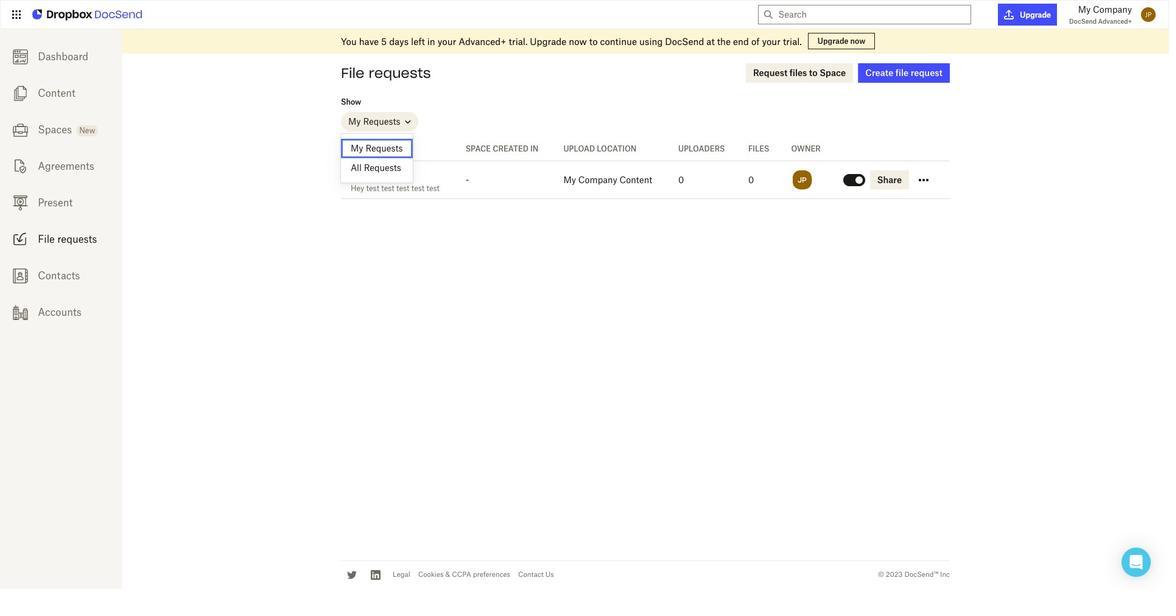 Task type: locate. For each thing, give the bounding box(es) containing it.
-
[[466, 175, 469, 185]]

accounts
[[38, 306, 82, 319]]

sidebar accounts image
[[12, 305, 28, 320]]

row down the location
[[341, 161, 951, 199]]

1 horizontal spatial request
[[754, 68, 788, 78]]

0 vertical spatial request
[[754, 68, 788, 78]]

0 vertical spatial requests
[[363, 116, 401, 127]]

table
[[341, 138, 951, 199]]

0
[[679, 175, 684, 185], [749, 175, 755, 185]]

request inside button
[[754, 68, 788, 78]]

contacts
[[38, 270, 80, 282]]

the
[[718, 36, 731, 47]]

request files to space
[[754, 68, 846, 78]]

spaces new
[[38, 124, 95, 136]]

dashboard link
[[0, 38, 122, 75]]

1 row from the top
[[341, 138, 951, 161]]

1 horizontal spatial file
[[341, 65, 365, 82]]

sidebar ndas image
[[12, 159, 28, 174]]

my requests
[[349, 116, 401, 127], [351, 143, 403, 154]]

using
[[640, 36, 663, 47]]

my down show
[[349, 116, 361, 127]]

contact us
[[519, 571, 554, 580]]

1 horizontal spatial space
[[820, 68, 846, 78]]

content inside table
[[620, 175, 653, 185]]

0 vertical spatial to
[[590, 36, 598, 47]]

inc
[[941, 571, 951, 580]]

1 horizontal spatial trial.
[[784, 36, 802, 47]]

1 vertical spatial my requests
[[351, 143, 403, 154]]

content right sidebar documents icon
[[38, 87, 75, 99]]

1 horizontal spatial content
[[620, 175, 653, 185]]

requests down request name
[[364, 163, 401, 173]]

all requests
[[351, 163, 401, 173]]

file up show
[[341, 65, 365, 82]]

1 horizontal spatial your
[[763, 36, 781, 47]]

now
[[569, 36, 587, 47], [851, 37, 866, 46]]

1 vertical spatial company
[[579, 175, 618, 185]]

0 vertical spatial docsend
[[1070, 18, 1097, 25]]

space created in
[[466, 144, 539, 154]]

0 vertical spatial advanced+
[[1099, 18, 1133, 25]]

tps reports link
[[351, 166, 440, 180]]

your right in
[[438, 36, 457, 47]]

requests down days
[[369, 65, 431, 82]]

company inside my company content link
[[579, 175, 618, 185]]

request for request name
[[351, 144, 387, 154]]

1 horizontal spatial 0
[[749, 175, 755, 185]]

agreements link
[[0, 148, 122, 185]]

1 horizontal spatial company
[[1094, 4, 1133, 15]]

0 horizontal spatial trial.
[[509, 36, 528, 47]]

row containing request name
[[341, 138, 951, 161]]

request inside column header
[[351, 144, 387, 154]]

3 test from the left
[[397, 184, 410, 193]]

cell
[[782, 161, 834, 199]]

file requests down present link
[[38, 233, 97, 246]]

1 horizontal spatial file requests
[[341, 65, 431, 82]]

1 vertical spatial file requests
[[38, 233, 97, 246]]

file requests
[[341, 65, 431, 82], [38, 233, 97, 246]]

1 vertical spatial to
[[810, 68, 818, 78]]

space inside column header
[[466, 144, 491, 154]]

0 down 'files' column header
[[749, 175, 755, 185]]

show
[[341, 97, 361, 107]]

upgrade
[[1021, 10, 1052, 19], [530, 36, 567, 47], [818, 37, 849, 46]]

ccpa
[[452, 571, 472, 580]]

0 horizontal spatial company
[[579, 175, 618, 185]]

requests up request name
[[363, 116, 401, 127]]

my requests up request name
[[349, 116, 401, 127]]

your right of
[[763, 36, 781, 47]]

row up my company content
[[341, 138, 951, 161]]

1 vertical spatial requests
[[57, 233, 97, 246]]

1 horizontal spatial docsend
[[1070, 18, 1097, 25]]

row
[[341, 138, 951, 161], [341, 161, 951, 199]]

file
[[341, 65, 365, 82], [38, 233, 55, 246]]

0 horizontal spatial content
[[38, 87, 75, 99]]

requests inside popup button
[[363, 116, 401, 127]]

1 horizontal spatial to
[[810, 68, 818, 78]]

0 horizontal spatial request
[[351, 144, 387, 154]]

2 trial. from the left
[[784, 36, 802, 47]]

cookies & ccpa preferences
[[418, 571, 511, 580]]

my requests up 'all requests'
[[351, 143, 403, 154]]

sidebar documents image
[[12, 86, 28, 101]]

0 horizontal spatial file requests
[[38, 233, 97, 246]]

2 vertical spatial requests
[[364, 163, 401, 173]]

company
[[1094, 4, 1133, 15], [579, 175, 618, 185]]

content
[[38, 87, 75, 99], [620, 175, 653, 185]]

space created in column header
[[456, 138, 554, 161]]

sidebar dashboard image
[[12, 49, 28, 64]]

request
[[754, 68, 788, 78], [351, 144, 387, 154]]

1 vertical spatial requests
[[366, 143, 403, 154]]

0 horizontal spatial your
[[438, 36, 457, 47]]

trial.
[[509, 36, 528, 47], [784, 36, 802, 47]]

agreements
[[38, 160, 94, 172]]

to
[[590, 36, 598, 47], [810, 68, 818, 78]]

upgrade inside button
[[1021, 10, 1052, 19]]

0 vertical spatial space
[[820, 68, 846, 78]]

requests down present link
[[57, 233, 97, 246]]

my
[[1079, 4, 1091, 15], [349, 116, 361, 127], [351, 143, 364, 154], [564, 175, 576, 185]]

request up 'all requests'
[[351, 144, 387, 154]]

my requests button
[[341, 112, 418, 132]]

legal
[[393, 571, 410, 580]]

requests up 'all requests'
[[366, 143, 403, 154]]

us
[[546, 571, 554, 580]]

1 vertical spatial docsend
[[666, 36, 705, 47]]

tps
[[351, 168, 368, 178]]

1 vertical spatial content
[[620, 175, 653, 185]]

1 vertical spatial space
[[466, 144, 491, 154]]

owner
[[792, 144, 821, 154]]

test
[[367, 184, 380, 193], [382, 184, 395, 193], [397, 184, 410, 193], [412, 184, 425, 193], [427, 184, 440, 193]]

advanced+
[[1099, 18, 1133, 25], [459, 36, 507, 47]]

present link
[[0, 185, 122, 221]]

space
[[820, 68, 846, 78], [466, 144, 491, 154]]

2 horizontal spatial upgrade
[[1021, 10, 1052, 19]]

4 test from the left
[[412, 184, 425, 193]]

space left created
[[466, 144, 491, 154]]

1 vertical spatial advanced+
[[459, 36, 507, 47]]

file requests down 5
[[341, 65, 431, 82]]

space inside button
[[820, 68, 846, 78]]

request name
[[351, 144, 412, 154]]

1 horizontal spatial upgrade
[[818, 37, 849, 46]]

left
[[411, 36, 425, 47]]

docsend
[[1070, 18, 1097, 25], [666, 36, 705, 47]]

to left "continue"
[[590, 36, 598, 47]]

1 vertical spatial request
[[351, 144, 387, 154]]

request left files
[[754, 68, 788, 78]]

uploaders column header
[[669, 138, 739, 161]]

company inside my company docsend advanced+
[[1094, 4, 1133, 15]]

file right receive icon
[[38, 233, 55, 246]]

end
[[734, 36, 749, 47]]

cookies
[[418, 571, 444, 580]]

0 horizontal spatial docsend
[[666, 36, 705, 47]]

share
[[878, 175, 902, 185]]

docsend left at
[[666, 36, 705, 47]]

uploaders
[[679, 144, 725, 154]]

0 horizontal spatial upgrade
[[530, 36, 567, 47]]

in
[[428, 36, 436, 47]]

1 0 from the left
[[679, 175, 684, 185]]

0 vertical spatial requests
[[369, 65, 431, 82]]

upgrade for upgrade
[[1021, 10, 1052, 19]]

have
[[359, 36, 379, 47]]

2 row from the top
[[341, 161, 951, 199]]

0 horizontal spatial 0
[[679, 175, 684, 185]]

0 down uploaders
[[679, 175, 684, 185]]

you have 5 days left in your advanced+ trial. upgrade now to continue using docsend at the end of your trial.
[[341, 36, 802, 47]]

1 horizontal spatial advanced+
[[1099, 18, 1133, 25]]

0 horizontal spatial file
[[38, 233, 55, 246]]

1 horizontal spatial now
[[851, 37, 866, 46]]

your
[[438, 36, 457, 47], [763, 36, 781, 47]]

0 vertical spatial my requests
[[349, 116, 401, 127]]

requests
[[363, 116, 401, 127], [366, 143, 403, 154], [364, 163, 401, 173]]

owner column header
[[782, 138, 834, 161]]

0 horizontal spatial space
[[466, 144, 491, 154]]

space down upgrade now link
[[820, 68, 846, 78]]

to right files
[[810, 68, 818, 78]]

0 vertical spatial file requests
[[341, 65, 431, 82]]

© 2023 docsend™ inc
[[879, 571, 951, 580]]

my down upload on the top
[[564, 175, 576, 185]]

my right upgrade button
[[1079, 4, 1091, 15]]

requests
[[369, 65, 431, 82], [57, 233, 97, 246]]

share button
[[870, 170, 910, 190]]

my inside my company docsend advanced+
[[1079, 4, 1091, 15]]

content down the location
[[620, 175, 653, 185]]

contact us link
[[519, 571, 554, 580]]

upgrade button
[[999, 4, 1058, 26]]

0 vertical spatial company
[[1094, 4, 1133, 15]]

0 horizontal spatial to
[[590, 36, 598, 47]]

request files to space button
[[746, 63, 854, 83]]

docsend right upgrade button
[[1070, 18, 1097, 25]]



Task type: describe. For each thing, give the bounding box(es) containing it.
upgrade image
[[1005, 10, 1015, 19]]

docsend™
[[905, 571, 939, 580]]

spaces
[[38, 124, 72, 136]]

upgrade for upgrade now
[[818, 37, 849, 46]]

0 horizontal spatial now
[[569, 36, 587, 47]]

1 trial. from the left
[[509, 36, 528, 47]]

table containing tps reports
[[341, 138, 951, 199]]

request name column header
[[341, 138, 456, 161]]

1 test from the left
[[367, 184, 380, 193]]

contact
[[519, 571, 544, 580]]

tps reports hey test test test test test
[[351, 168, 440, 193]]

my up all
[[351, 143, 364, 154]]

created
[[493, 144, 529, 154]]

hey
[[351, 184, 365, 193]]

0 vertical spatial content
[[38, 87, 75, 99]]

upload location
[[564, 144, 637, 154]]

company for docsend
[[1094, 4, 1133, 15]]

of
[[752, 36, 760, 47]]

sidebar contacts image
[[12, 269, 28, 284]]

1 your from the left
[[438, 36, 457, 47]]

sidebar present image
[[12, 195, 28, 211]]

my company content link
[[564, 173, 653, 187]]

files column header
[[739, 138, 782, 161]]

in
[[531, 144, 539, 154]]

my company docsend advanced+
[[1070, 4, 1133, 25]]

2 test from the left
[[382, 184, 395, 193]]

upgrade now
[[818, 37, 866, 46]]

cookies & ccpa preferences link
[[418, 571, 511, 580]]

you
[[341, 36, 357, 47]]

docsend inside my company docsend advanced+
[[1070, 18, 1097, 25]]

©
[[879, 571, 885, 580]]

0 horizontal spatial requests
[[57, 233, 97, 246]]

receive image
[[12, 232, 28, 247]]

location
[[597, 144, 637, 154]]

accounts link
[[0, 294, 122, 331]]

my requests inside popup button
[[349, 116, 401, 127]]

request for request files to space
[[754, 68, 788, 78]]

2 0 from the left
[[749, 175, 755, 185]]

continue
[[600, 36, 637, 47]]

all
[[351, 163, 362, 173]]

sidebar spaces image
[[12, 122, 28, 138]]

2023
[[886, 571, 903, 580]]

file requests link
[[0, 221, 122, 258]]

row containing tps reports
[[341, 161, 951, 199]]

legal link
[[393, 571, 410, 580]]

new
[[79, 126, 95, 135]]

upload location column header
[[554, 138, 669, 161]]

files
[[790, 68, 808, 78]]

to inside button
[[810, 68, 818, 78]]

0 horizontal spatial advanced+
[[459, 36, 507, 47]]

my inside popup button
[[349, 116, 361, 127]]

name
[[389, 144, 412, 154]]

dashboard
[[38, 51, 88, 63]]

upgrade now link
[[808, 33, 876, 49]]

files
[[749, 144, 770, 154]]

1 horizontal spatial requests
[[369, 65, 431, 82]]

&
[[446, 571, 450, 580]]

advanced+ inside my company docsend advanced+
[[1099, 18, 1133, 25]]

present
[[38, 197, 73, 209]]

my company content
[[564, 175, 653, 185]]

1 vertical spatial file
[[38, 233, 55, 246]]

5
[[381, 36, 387, 47]]

at
[[707, 36, 715, 47]]

reports
[[370, 168, 402, 178]]

days
[[389, 36, 409, 47]]

company for content
[[579, 175, 618, 185]]

preferences
[[473, 571, 511, 580]]

2 your from the left
[[763, 36, 781, 47]]

content link
[[0, 75, 122, 112]]

0 vertical spatial file
[[341, 65, 365, 82]]

5 test from the left
[[427, 184, 440, 193]]

upload
[[564, 144, 595, 154]]

contacts link
[[0, 258, 122, 294]]

cell inside table
[[782, 161, 834, 199]]



Task type: vqa. For each thing, say whether or not it's contained in the screenshot.
need
no



